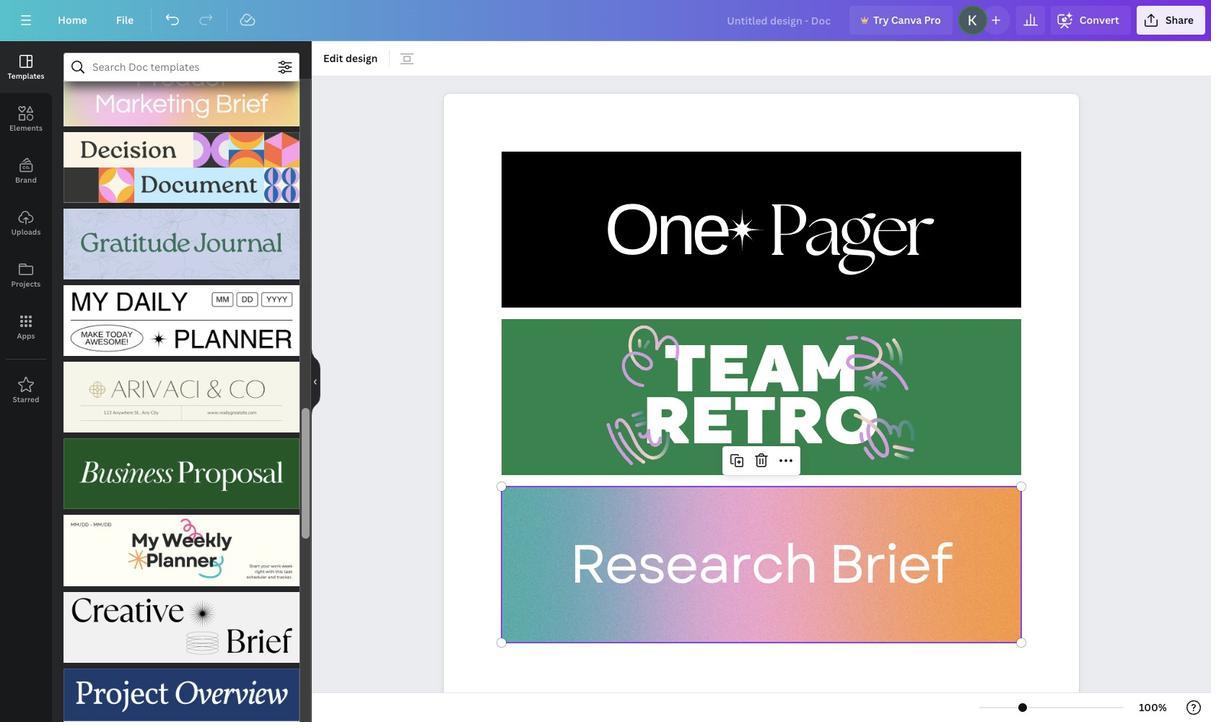Task type: describe. For each thing, give the bounding box(es) containing it.
team retro
[[643, 342, 881, 459]]

planner personal docs banner in white black sleek monochrome style group
[[64, 277, 300, 356]]

creative brief docs banner in black and white grey editorial style image
[[64, 592, 300, 663]]

starred
[[13, 394, 39, 404]]

canva
[[892, 13, 922, 27]]

try
[[874, 13, 889, 27]]

brief
[[829, 526, 952, 604]]

decision document docs banner in blue purple black geometric style group
[[64, 123, 300, 203]]

templates
[[8, 71, 44, 81]]

edit design
[[324, 51, 378, 65]]

convert
[[1080, 13, 1120, 27]]

research
[[570, 526, 818, 604]]

projects
[[11, 279, 41, 289]]

research brief
[[570, 526, 952, 604]]

edit design button
[[318, 47, 384, 70]]

main menu bar
[[0, 0, 1212, 41]]

one
[[605, 189, 728, 270]]

project overview/one-pager professional docs banner in blue white traditional corporate style group
[[64, 660, 300, 722]]

elements button
[[0, 93, 52, 145]]

elements
[[9, 123, 43, 133]]

file
[[116, 13, 134, 27]]

Design title text field
[[716, 6, 844, 35]]

home
[[58, 13, 87, 27]]

uploads button
[[0, 197, 52, 249]]

project overview/one-pager professional docs banner in blue white traditional corporate style image
[[64, 668, 300, 722]]

share button
[[1137, 6, 1206, 35]]

home link
[[46, 6, 99, 35]]

decision document docs banner in blue purple black geometric style image
[[64, 132, 300, 203]]

product marketing brief docs banner in pastel green pastel orange pastel pink soft pastels style image
[[64, 56, 300, 126]]

brand
[[15, 175, 37, 185]]

try canva pro button
[[850, 6, 953, 35]]

pager
[[769, 190, 932, 272]]

templates button
[[0, 41, 52, 93]]



Task type: locate. For each thing, give the bounding box(es) containing it.
none text field containing pager
[[444, 94, 1080, 722]]

retro
[[643, 394, 881, 459]]

100% button
[[1130, 696, 1177, 719]]

pro
[[925, 13, 942, 27]]

design
[[346, 51, 378, 65]]

creative brief docs banner in black and white grey editorial style group
[[64, 583, 300, 663]]

try canva pro
[[874, 13, 942, 27]]

100%
[[1140, 701, 1168, 714]]

uploads
[[11, 227, 41, 237]]

hide image
[[311, 347, 321, 416]]

event/business proposal professional docs banner in green white traditional corporate style group
[[64, 430, 300, 509]]

apps button
[[0, 301, 52, 353]]

share
[[1166, 13, 1194, 27]]

gratitude journal docs banner in light blue green vibrant professional style group
[[64, 200, 300, 280]]

file button
[[105, 6, 145, 35]]

letterhead professional docs banner in beige mustard dark brown warm classic style group
[[64, 353, 300, 433]]

apps
[[17, 331, 35, 341]]

Search Doc templates search field
[[92, 53, 271, 81]]

projects button
[[0, 249, 52, 301]]

planner personal docs banner in ivory pink yellow playful abstract style image
[[64, 515, 300, 586]]

starred button
[[0, 365, 52, 417]]

edit
[[324, 51, 343, 65]]

None text field
[[444, 94, 1080, 722]]

planner personal docs banner in white black sleek monochrome style image
[[64, 285, 300, 356]]

team
[[664, 342, 859, 407]]

side panel tab list
[[0, 41, 52, 417]]

letterhead professional docs banner in beige mustard dark brown warm classic style image
[[64, 362, 300, 433]]

convert button
[[1051, 6, 1132, 35]]

brand button
[[0, 145, 52, 197]]

product marketing brief docs banner in pastel green pastel orange pastel pink soft pastels style group
[[64, 56, 300, 126]]

event/business proposal professional docs banner in green white traditional corporate style image
[[64, 439, 300, 509]]

gratitude journal docs banner in light blue green vibrant professional style image
[[64, 209, 300, 280]]

planner personal docs banner in ivory pink yellow playful abstract style group
[[64, 507, 300, 586]]



Task type: vqa. For each thing, say whether or not it's contained in the screenshot.
the Side Panel tab list
yes



